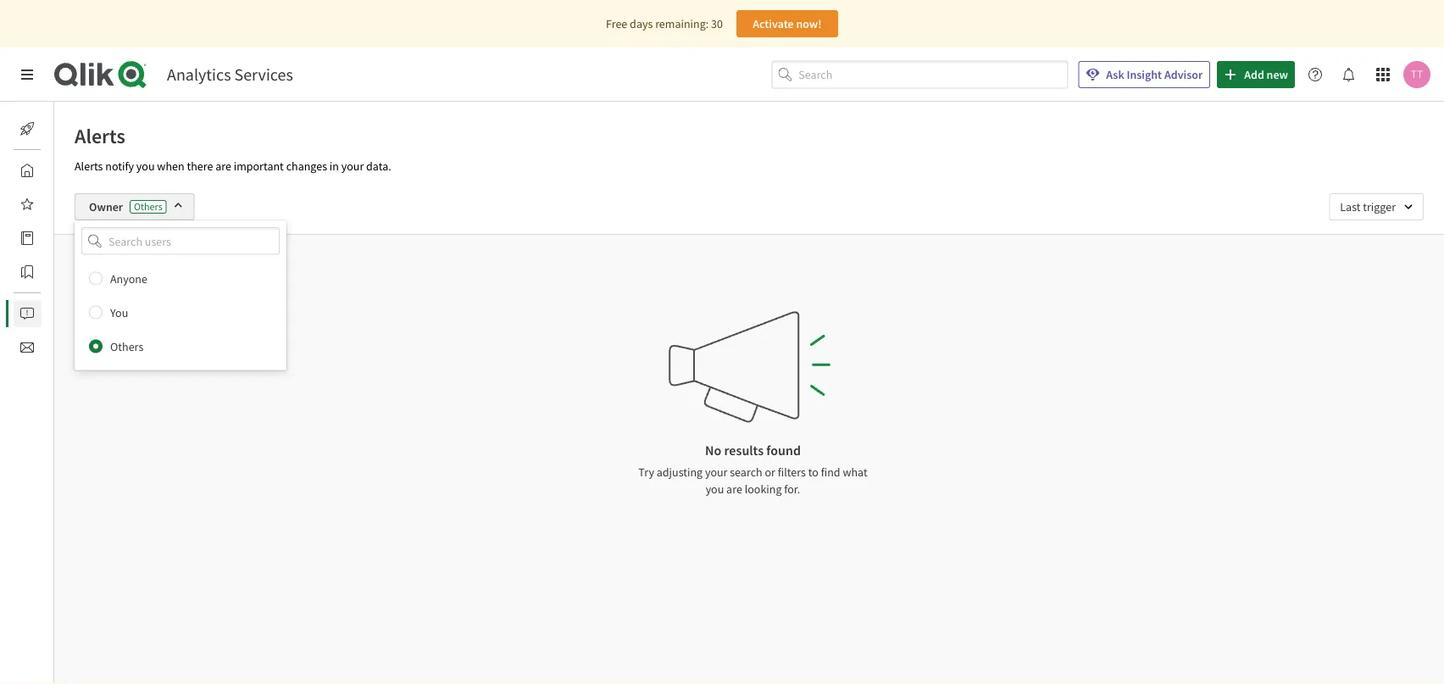Task type: describe. For each thing, give the bounding box(es) containing it.
1 vertical spatial alerts
[[75, 159, 103, 174]]

changes
[[286, 159, 327, 174]]

activate now! link
[[737, 10, 838, 37]]

free days remaining: 30
[[606, 16, 723, 31]]

insight
[[1127, 67, 1162, 82]]

found
[[767, 442, 801, 459]]

free
[[606, 16, 628, 31]]

search
[[730, 465, 763, 480]]

alerts notify you when there are important changes in your data.
[[75, 159, 391, 174]]

now!
[[796, 16, 822, 31]]

navigation pane element
[[0, 109, 92, 368]]

Last trigger field
[[1329, 193, 1424, 220]]

for.
[[784, 481, 801, 497]]

getting started image
[[20, 122, 34, 136]]

days
[[630, 16, 653, 31]]

others inside owner option group
[[110, 339, 143, 354]]

you
[[110, 305, 128, 320]]

you inside no results found try adjusting your search or filters to find what you are looking for.
[[706, 481, 724, 497]]

data.
[[366, 159, 391, 174]]

notify
[[105, 159, 134, 174]]

0 horizontal spatial you
[[136, 159, 155, 174]]

ask insight advisor button
[[1078, 61, 1211, 88]]

trigger
[[1363, 199, 1396, 214]]

ask
[[1106, 67, 1125, 82]]

open sidebar menu image
[[20, 68, 34, 81]]

what
[[843, 465, 868, 480]]

find
[[821, 465, 841, 480]]

alerts image
[[20, 307, 34, 320]]

subscriptions image
[[20, 341, 34, 354]]

add new button
[[1217, 61, 1295, 88]]

searchbar element
[[772, 61, 1068, 88]]

there
[[187, 159, 213, 174]]

owner
[[89, 199, 123, 214]]

new
[[1267, 67, 1288, 82]]

are inside no results found try adjusting your search or filters to find what you are looking for.
[[727, 481, 742, 497]]

or
[[765, 465, 776, 480]]

Search users text field
[[105, 227, 259, 255]]

last trigger
[[1340, 199, 1396, 214]]

analytics
[[167, 64, 231, 85]]

0 horizontal spatial are
[[215, 159, 231, 174]]



Task type: vqa. For each thing, say whether or not it's contained in the screenshot.
Owner
yes



Task type: locate. For each thing, give the bounding box(es) containing it.
analytics services element
[[167, 64, 293, 85]]

0 vertical spatial alerts
[[75, 123, 125, 148]]

you down no
[[706, 481, 724, 497]]

in
[[330, 159, 339, 174]]

owned
[[86, 262, 122, 277]]

filters region
[[54, 180, 1444, 370]]

try
[[639, 465, 654, 480]]

catalog link
[[14, 225, 92, 252]]

1 vertical spatial your
[[705, 465, 728, 480]]

by
[[124, 262, 137, 277]]

1 horizontal spatial you
[[706, 481, 724, 497]]

catalog
[[54, 231, 92, 246]]

no results found try adjusting your search or filters to find what you are looking for.
[[639, 442, 868, 497]]

others down you
[[110, 339, 143, 354]]

no
[[705, 442, 722, 459]]

None field
[[75, 227, 287, 255]]

home
[[54, 163, 84, 178]]

your down no
[[705, 465, 728, 480]]

terry turtle image
[[1404, 61, 1431, 88]]

0 vertical spatial others
[[134, 200, 163, 213]]

ask insight advisor
[[1106, 67, 1203, 82]]

others
[[139, 262, 172, 277]]

add
[[1245, 67, 1265, 82]]

advisor
[[1165, 67, 1203, 82]]

1 vertical spatial others
[[110, 339, 143, 354]]

are down search
[[727, 481, 742, 497]]

alerts
[[75, 123, 125, 148], [75, 159, 103, 174], [54, 306, 83, 321]]

last
[[1340, 199, 1361, 214]]

your
[[341, 159, 364, 174], [705, 465, 728, 480]]

anyone
[[110, 271, 147, 286]]

your right the in
[[341, 159, 364, 174]]

are
[[215, 159, 231, 174], [727, 481, 742, 497]]

1 horizontal spatial your
[[705, 465, 728, 480]]

activate now!
[[753, 16, 822, 31]]

owned by others button
[[75, 255, 192, 284]]

add new
[[1245, 67, 1288, 82]]

2 vertical spatial alerts
[[54, 306, 83, 321]]

adjusting
[[657, 465, 703, 480]]

home image
[[20, 164, 34, 177]]

owned by others
[[86, 262, 172, 277]]

1 vertical spatial you
[[706, 481, 724, 497]]

0 horizontal spatial your
[[341, 159, 364, 174]]

analytics services
[[167, 64, 293, 85]]

others right owner
[[134, 200, 163, 213]]

owner option group
[[75, 262, 287, 363]]

to
[[808, 465, 819, 480]]

alerts left notify
[[75, 159, 103, 174]]

alerts link
[[14, 300, 83, 327]]

when
[[157, 159, 184, 174]]

looking
[[745, 481, 782, 497]]

you
[[136, 159, 155, 174], [706, 481, 724, 497]]

0 vertical spatial are
[[215, 159, 231, 174]]

collections image
[[20, 265, 34, 279]]

1 vertical spatial are
[[727, 481, 742, 497]]

results
[[724, 442, 764, 459]]

your inside no results found try adjusting your search or filters to find what you are looking for.
[[705, 465, 728, 480]]

you left when
[[136, 159, 155, 174]]

others
[[134, 200, 163, 213], [110, 339, 143, 354]]

0 vertical spatial you
[[136, 159, 155, 174]]

home link
[[14, 157, 84, 184]]

Search text field
[[799, 61, 1068, 88]]

are right 'there'
[[215, 159, 231, 174]]

1 horizontal spatial are
[[727, 481, 742, 497]]

filters
[[778, 465, 806, 480]]

alerts up notify
[[75, 123, 125, 148]]

alerts inside 'alerts' link
[[54, 306, 83, 321]]

remaining:
[[655, 16, 709, 31]]

services
[[234, 64, 293, 85]]

activate
[[753, 16, 794, 31]]

alerts right alerts 'image'
[[54, 306, 83, 321]]

0 vertical spatial your
[[341, 159, 364, 174]]

important
[[234, 159, 284, 174]]

30
[[711, 16, 723, 31]]



